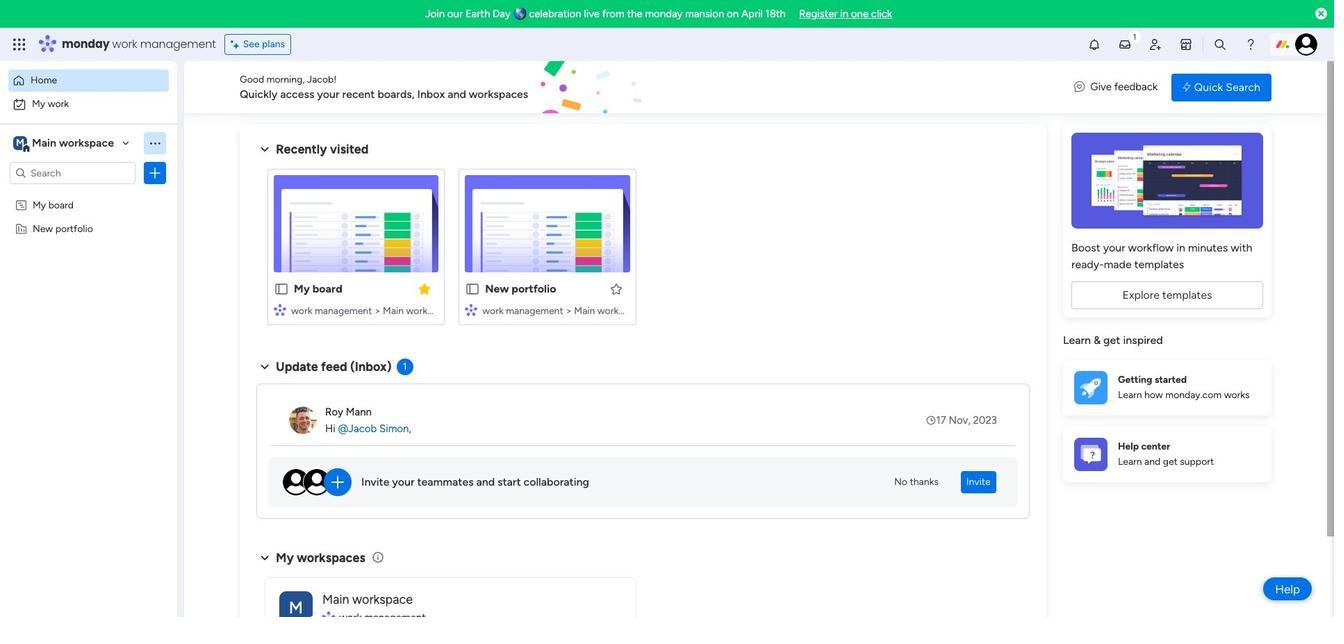 Task type: vqa. For each thing, say whether or not it's contained in the screenshot.
v2 bolt switch image
yes



Task type: describe. For each thing, give the bounding box(es) containing it.
workspace options image
[[148, 136, 162, 150]]

jacob simon image
[[1296, 33, 1318, 56]]

close update feed (inbox) image
[[256, 359, 273, 375]]

1 element
[[397, 359, 413, 375]]

see plans image
[[231, 37, 243, 52]]

1 horizontal spatial workspace image
[[279, 591, 313, 617]]

add to favorites image
[[609, 282, 623, 296]]

close recently visited image
[[256, 141, 273, 158]]

Search in workspace field
[[29, 165, 116, 181]]

options image
[[148, 166, 162, 180]]

search everything image
[[1214, 38, 1227, 51]]

workspace selection element
[[13, 135, 116, 153]]

public board image for 'remove from favorites' image
[[274, 281, 289, 297]]

2 vertical spatial option
[[0, 192, 177, 195]]

invite members image
[[1149, 38, 1163, 51]]

quick search results list box
[[256, 158, 1030, 342]]

v2 bolt switch image
[[1183, 80, 1191, 95]]

1 vertical spatial option
[[8, 93, 169, 115]]



Task type: locate. For each thing, give the bounding box(es) containing it.
1 vertical spatial workspace image
[[279, 591, 313, 617]]

templates image image
[[1076, 133, 1259, 229]]

0 vertical spatial workspace image
[[13, 136, 27, 151]]

roy mann image
[[289, 407, 317, 434]]

0 horizontal spatial workspace image
[[13, 136, 27, 151]]

1 image
[[1129, 28, 1141, 44]]

option
[[8, 70, 169, 92], [8, 93, 169, 115], [0, 192, 177, 195]]

list box
[[0, 190, 177, 428]]

getting started element
[[1063, 360, 1272, 415]]

help center element
[[1063, 426, 1272, 482]]

monday marketplace image
[[1179, 38, 1193, 51]]

update feed image
[[1118, 38, 1132, 51]]

1 public board image from the left
[[274, 281, 289, 297]]

help image
[[1244, 38, 1258, 51]]

workspace image
[[13, 136, 27, 151], [279, 591, 313, 617]]

1 horizontal spatial public board image
[[465, 281, 480, 297]]

public board image for the add to favorites image
[[465, 281, 480, 297]]

v2 user feedback image
[[1075, 79, 1085, 95]]

notifications image
[[1088, 38, 1102, 51]]

0 horizontal spatial public board image
[[274, 281, 289, 297]]

close my workspaces image
[[256, 550, 273, 566]]

2 public board image from the left
[[465, 281, 480, 297]]

remove from favorites image
[[418, 282, 432, 296]]

0 vertical spatial option
[[8, 70, 169, 92]]

select product image
[[13, 38, 26, 51]]

public board image
[[274, 281, 289, 297], [465, 281, 480, 297]]



